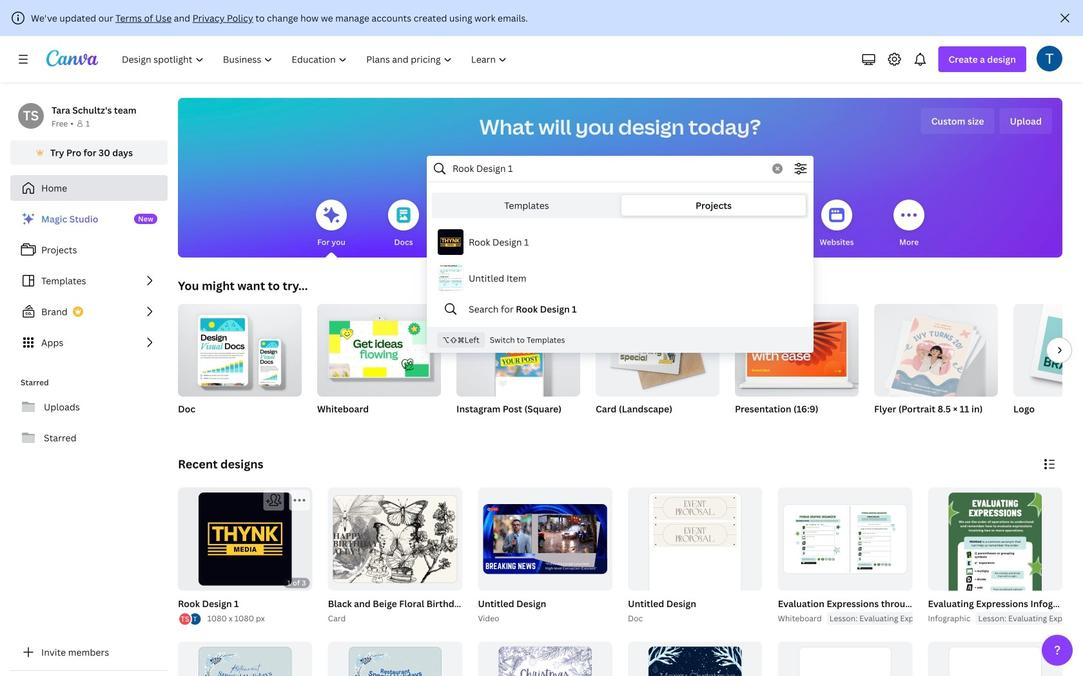 Task type: locate. For each thing, give the bounding box(es) containing it.
None search field
[[427, 156, 814, 353]]

1 horizontal spatial list
[[178, 613, 202, 627]]

list box
[[427, 224, 813, 322]]

1 vertical spatial list
[[178, 613, 202, 627]]

list
[[10, 206, 168, 356], [178, 613, 202, 627]]

0 horizontal spatial list
[[10, 206, 168, 356]]

group
[[317, 299, 441, 432], [317, 299, 441, 397], [735, 299, 859, 432], [735, 299, 859, 397], [874, 299, 998, 432], [874, 299, 998, 401], [178, 304, 302, 432], [456, 304, 580, 432], [456, 304, 580, 397], [596, 304, 719, 432], [596, 304, 719, 397], [1013, 304, 1083, 432], [1013, 304, 1083, 397], [175, 488, 312, 627], [178, 488, 312, 592], [325, 488, 490, 626], [328, 488, 462, 592], [475, 488, 612, 626], [478, 488, 612, 592], [625, 488, 762, 626], [628, 488, 762, 625], [775, 488, 1017, 626], [778, 488, 912, 592], [925, 488, 1083, 677], [928, 488, 1062, 677], [178, 642, 312, 677], [328, 642, 462, 677], [478, 642, 612, 677], [628, 642, 762, 677], [778, 642, 912, 677], [928, 642, 1062, 677]]

tara schultz's team image
[[18, 103, 44, 129]]

Search search field
[[453, 157, 765, 181]]



Task type: describe. For each thing, give the bounding box(es) containing it.
tara schultz image
[[1037, 46, 1062, 71]]

0 vertical spatial list
[[10, 206, 168, 356]]

top level navigation element
[[113, 46, 518, 72]]

tara schultz's team element
[[18, 103, 44, 129]]



Task type: vqa. For each thing, say whether or not it's contained in the screenshot.
list box
yes



